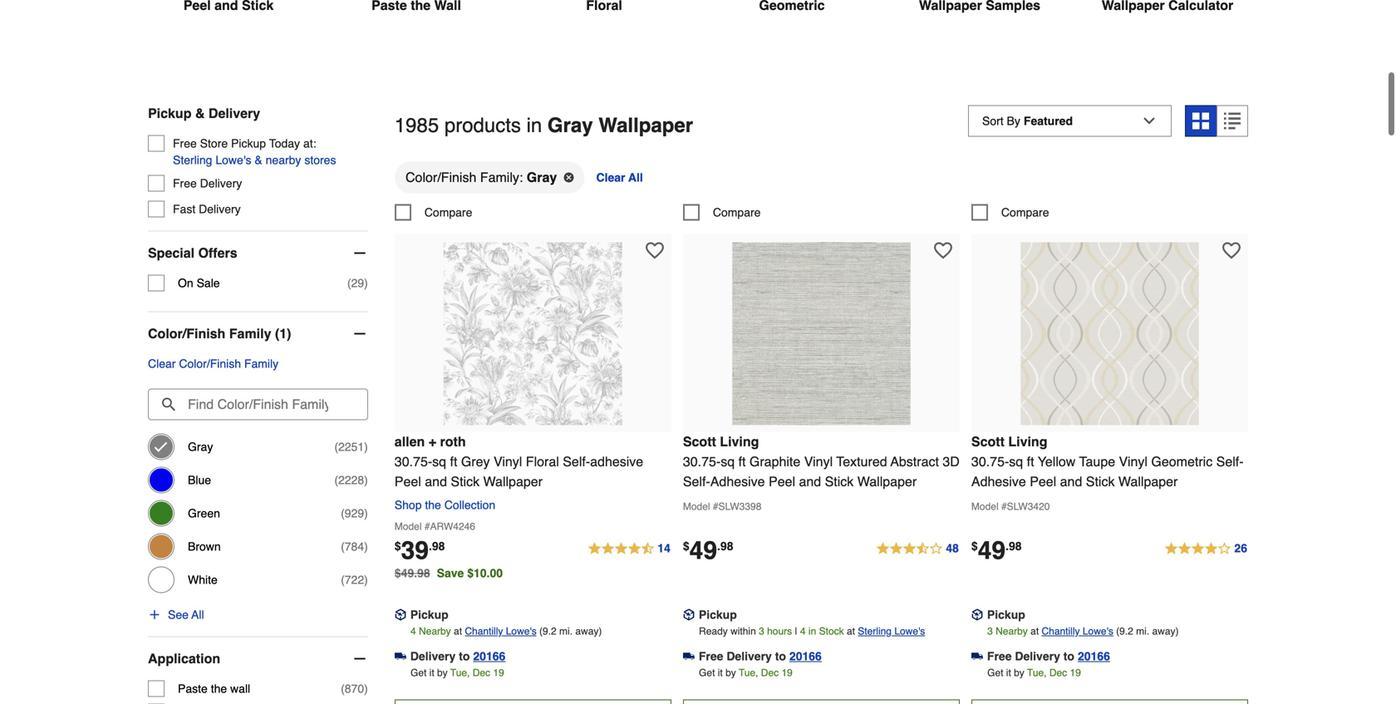 Task type: vqa. For each thing, say whether or not it's contained in the screenshot.


Task type: locate. For each thing, give the bounding box(es) containing it.
0 horizontal spatial #
[[425, 521, 430, 532]]

30.75- for 30.75-sq ft yellow taupe vinyl geometric self- adhesive peel and stick wallpaper
[[972, 454, 1010, 469]]

2 horizontal spatial compare
[[1002, 206, 1050, 219]]

1 vertical spatial color/finish
[[148, 326, 226, 341]]

it for 4 nearby
[[430, 667, 435, 679]]

3 get it by tue, dec 19 from the left
[[988, 667, 1082, 679]]

0 horizontal spatial vinyl
[[494, 454, 522, 469]]

taupe
[[1080, 454, 1116, 469]]

0 horizontal spatial the
[[211, 682, 227, 696]]

nearby for free
[[996, 626, 1028, 637]]

( for 722
[[341, 573, 345, 587]]

19
[[493, 667, 505, 679], [782, 667, 793, 679], [1071, 667, 1082, 679]]

0 horizontal spatial model
[[395, 521, 422, 532]]

delivery
[[209, 106, 260, 121], [200, 177, 242, 190], [199, 203, 241, 216], [411, 650, 456, 663], [727, 650, 772, 663], [1016, 650, 1061, 663]]

get it by tue, dec 19 for 3 nearby
[[988, 667, 1082, 679]]

0 horizontal spatial peel
[[395, 474, 421, 489]]

1 horizontal spatial dec
[[761, 667, 779, 679]]

2 49 from the left
[[978, 536, 1006, 565]]

1 vertical spatial all
[[192, 608, 204, 622]]

4
[[411, 626, 416, 637], [801, 626, 806, 637]]

0 horizontal spatial 49
[[690, 536, 718, 565]]

.98 inside $ 39 .98
[[429, 540, 445, 553]]

2 dec from the left
[[761, 667, 779, 679]]

1 horizontal spatial free delivery to 20166
[[988, 650, 1111, 663]]

lowe's
[[216, 153, 252, 167], [506, 626, 537, 637], [895, 626, 926, 637], [1083, 626, 1114, 637]]

1 horizontal spatial sq
[[721, 454, 735, 469]]

1 horizontal spatial mi.
[[1137, 626, 1150, 637]]

scott
[[683, 434, 717, 449], [972, 434, 1005, 449]]

pickup right pickup image
[[411, 608, 449, 621]]

2 $ 49 .98 from the left
[[972, 536, 1022, 565]]

1 at from the left
[[454, 626, 462, 637]]

1 horizontal spatial compare
[[713, 206, 761, 219]]

vinyl for 30.75-
[[1120, 454, 1148, 469]]

2 nearby from the left
[[996, 626, 1028, 637]]

2 .98 from the left
[[718, 540, 734, 553]]

1 get it by tue, dec 19 from the left
[[411, 667, 505, 679]]

pickup image
[[683, 609, 695, 621], [972, 609, 984, 621]]

3 20166 from the left
[[1078, 650, 1111, 663]]

0 horizontal spatial get it by tue, dec 19
[[411, 667, 505, 679]]

( for 2251
[[335, 440, 338, 454]]

2 horizontal spatial at
[[1031, 626, 1040, 637]]

delivery up fast delivery
[[200, 177, 242, 190]]

4 up delivery to 20166
[[411, 626, 416, 637]]

get it by tue, dec 19 for 4 nearby
[[411, 667, 505, 679]]

1 horizontal spatial stick
[[825, 474, 854, 489]]

chantilly lowe's button for 20166
[[465, 623, 537, 640]]

0 horizontal spatial free delivery to 20166
[[699, 650, 822, 663]]

( 2251 )
[[335, 440, 368, 454]]

3 sq from the left
[[1010, 454, 1024, 469]]

0 horizontal spatial dec
[[473, 667, 491, 679]]

sterling lowe's & nearby stores button
[[173, 152, 336, 168]]

nearby
[[419, 626, 451, 637], [996, 626, 1028, 637]]

$ 49 .98 right 48
[[972, 536, 1022, 565]]

pickup
[[148, 106, 192, 121], [231, 137, 266, 150], [411, 608, 449, 621], [699, 608, 737, 621], [988, 608, 1026, 621]]

minus image inside special offers button
[[352, 245, 368, 262]]

$ inside $ 39 .98
[[395, 540, 401, 553]]

2 horizontal spatial $
[[972, 540, 978, 553]]

2 mi. from the left
[[1137, 626, 1150, 637]]

color/finish down on
[[148, 326, 226, 341]]

delivery down the 3 nearby at chantilly lowe's (9.2 mi. away)
[[1016, 650, 1061, 663]]

2 horizontal spatial self-
[[1217, 454, 1244, 469]]

(
[[347, 277, 351, 290], [335, 440, 338, 454], [335, 474, 338, 487], [341, 507, 345, 520], [341, 540, 345, 553], [341, 573, 345, 587], [341, 682, 345, 696]]

1 horizontal spatial to
[[776, 650, 787, 663]]

list box
[[395, 161, 1249, 204]]

2 at from the left
[[847, 626, 856, 637]]

vinyl inside allen + roth 30.75-sq ft grey vinyl floral self-adhesive peel and stick wallpaper
[[494, 454, 522, 469]]

sq inside scott living 30.75-sq ft graphite vinyl textured abstract 3d self-adhesive peel and stick wallpaper
[[721, 454, 735, 469]]

all right see
[[192, 608, 204, 622]]

(9.2 for delivery to 20166
[[540, 626, 557, 637]]

minus image for application
[[352, 651, 368, 667]]

heart outline image
[[646, 241, 664, 260]]

2 scott from the left
[[972, 434, 1005, 449]]

delivery down free delivery
[[199, 203, 241, 216]]

vinyl left 'textured'
[[805, 454, 833, 469]]

20166 down the 3 nearby at chantilly lowe's (9.2 mi. away)
[[1078, 650, 1111, 663]]

5 ) from the top
[[364, 540, 368, 553]]

sq up model # slw3398 at the bottom
[[721, 454, 735, 469]]

1 peel from the left
[[395, 474, 421, 489]]

self- inside allen + roth 30.75-sq ft grey vinyl floral self-adhesive peel and stick wallpaper
[[563, 454, 591, 469]]

2 $ from the left
[[683, 540, 690, 553]]

special
[[148, 245, 195, 261]]

living up graphite
[[720, 434, 760, 449]]

1 horizontal spatial 4
[[801, 626, 806, 637]]

1 horizontal spatial by
[[726, 667, 737, 679]]

sq for 30.75-sq ft graphite vinyl textured abstract 3d self-adhesive peel and stick wallpaper
[[721, 454, 735, 469]]

special offers button
[[148, 232, 368, 275]]

1 horizontal spatial the
[[425, 498, 441, 512]]

20166 for 3 nearby
[[1078, 650, 1111, 663]]

1 (9.2 from the left
[[540, 626, 557, 637]]

2 horizontal spatial 20166 button
[[1078, 648, 1111, 665]]

actual price $39.98 element
[[395, 536, 445, 565]]

1 heart outline image from the left
[[934, 241, 953, 260]]

ft inside scott living 30.75-sq ft yellow taupe vinyl geometric self- adhesive peel and stick wallpaper
[[1027, 454, 1035, 469]]

offers
[[198, 245, 237, 261]]

free delivery to 20166 down within
[[699, 650, 822, 663]]

dec
[[473, 667, 491, 679], [761, 667, 779, 679], [1050, 667, 1068, 679]]

3 ft from the left
[[1027, 454, 1035, 469]]

30.75- up model # slw3398 at the bottom
[[683, 454, 721, 469]]

1 horizontal spatial sterling
[[858, 626, 892, 637]]

1 .98 from the left
[[429, 540, 445, 553]]

1 horizontal spatial vinyl
[[805, 454, 833, 469]]

#
[[713, 501, 719, 513], [1002, 501, 1007, 513], [425, 521, 430, 532]]

0 horizontal spatial $ 49 .98
[[683, 536, 734, 565]]

49 for 48
[[690, 536, 718, 565]]

ft left graphite
[[739, 454, 746, 469]]

1 stick from the left
[[451, 474, 480, 489]]

model left slw3398
[[683, 501, 711, 513]]

1 to from the left
[[459, 650, 470, 663]]

14 button
[[587, 539, 672, 559]]

0 horizontal spatial 3
[[759, 626, 765, 637]]

1 living from the left
[[720, 434, 760, 449]]

6 ) from the top
[[364, 573, 368, 587]]

2 actual price $49.98 element from the left
[[972, 536, 1022, 565]]

sq inside scott living 30.75-sq ft yellow taupe vinyl geometric self- adhesive peel and stick wallpaper
[[1010, 454, 1024, 469]]

2 19 from the left
[[782, 667, 793, 679]]

the
[[425, 498, 441, 512], [211, 682, 227, 696]]

2 horizontal spatial ft
[[1027, 454, 1035, 469]]

2 horizontal spatial get
[[988, 667, 1004, 679]]

1 horizontal spatial peel
[[769, 474, 796, 489]]

) for ( 784 )
[[364, 540, 368, 553]]

1001000844 element
[[972, 204, 1050, 221]]

and for 30.75-
[[1061, 474, 1083, 489]]

ft left yellow
[[1027, 454, 1035, 469]]

26 button
[[1164, 539, 1249, 559]]

peel down yellow
[[1030, 474, 1057, 489]]

0 horizontal spatial actual price $49.98 element
[[683, 536, 734, 565]]

pickup up the 3 nearby at chantilly lowe's (9.2 mi. away)
[[988, 608, 1026, 621]]

)
[[364, 277, 368, 290], [364, 440, 368, 454], [364, 474, 368, 487], [364, 507, 368, 520], [364, 540, 368, 553], [364, 573, 368, 587], [364, 682, 368, 696]]

and down yellow
[[1061, 474, 1083, 489]]

wallpaper down 'textured'
[[858, 474, 917, 489]]

2 horizontal spatial dec
[[1050, 667, 1068, 679]]

1 vinyl from the left
[[494, 454, 522, 469]]

2 (9.2 from the left
[[1117, 626, 1134, 637]]

model for 30.75-sq ft yellow taupe vinyl geometric self- adhesive peel and stick wallpaper
[[972, 501, 999, 513]]

self- right floral
[[563, 454, 591, 469]]

2 horizontal spatial model
[[972, 501, 999, 513]]

wallpaper up 'clear all'
[[599, 114, 694, 137]]

2 horizontal spatial sq
[[1010, 454, 1024, 469]]

scott for scott living 30.75-sq ft graphite vinyl textured abstract 3d self-adhesive peel and stick wallpaper
[[683, 434, 717, 449]]

30.75-
[[395, 454, 433, 469], [683, 454, 721, 469], [972, 454, 1010, 469]]

ft down roth
[[450, 454, 458, 469]]

to down the 3 nearby at chantilly lowe's (9.2 mi. away)
[[1064, 650, 1075, 663]]

peel inside scott living 30.75-sq ft graphite vinyl textured abstract 3d self-adhesive peel and stick wallpaper
[[769, 474, 796, 489]]

stick for roth
[[451, 474, 480, 489]]

1 horizontal spatial away)
[[1153, 626, 1180, 637]]

1 vertical spatial gray
[[527, 170, 557, 185]]

0 vertical spatial all
[[629, 171, 643, 184]]

nearby for delivery
[[419, 626, 451, 637]]

30.75- inside scott living 30.75-sq ft yellow taupe vinyl geometric self- adhesive peel and stick wallpaper
[[972, 454, 1010, 469]]

scott inside scott living 30.75-sq ft graphite vinyl textured abstract 3d self-adhesive peel and stick wallpaper
[[683, 434, 717, 449]]

0 vertical spatial color/finish
[[406, 170, 477, 185]]

1 get from the left
[[411, 667, 427, 679]]

peel inside scott living 30.75-sq ft yellow taupe vinyl geometric self- adhesive peel and stick wallpaper
[[1030, 474, 1057, 489]]

$ 49 .98 for 48
[[683, 536, 734, 565]]

49 right 48
[[978, 536, 1006, 565]]

tue, down delivery to 20166
[[451, 667, 470, 679]]

self- up model # slw3398 at the bottom
[[683, 474, 711, 489]]

ft inside scott living 30.75-sq ft graphite vinyl textured abstract 3d self-adhesive peel and stick wallpaper
[[739, 454, 746, 469]]

the left 'wall'
[[211, 682, 227, 696]]

model down shop
[[395, 521, 422, 532]]

2 vinyl from the left
[[805, 454, 833, 469]]

scott up model # slw3398 at the bottom
[[683, 434, 717, 449]]

3 get from the left
[[988, 667, 1004, 679]]

sq left yellow
[[1010, 454, 1024, 469]]

1 horizontal spatial $
[[683, 540, 690, 553]]

all right clear
[[629, 171, 643, 184]]

and inside allen + roth 30.75-sq ft grey vinyl floral self-adhesive peel and stick wallpaper
[[425, 474, 447, 489]]

all for clear all
[[629, 171, 643, 184]]

to for ready within
[[776, 650, 787, 663]]

living for yellow
[[1009, 434, 1048, 449]]

3 $ from the left
[[972, 540, 978, 553]]

free delivery
[[173, 177, 242, 190]]

2 vertical spatial gray
[[188, 440, 213, 454]]

2 peel from the left
[[769, 474, 796, 489]]

wallpaper down floral
[[484, 474, 543, 489]]

was price $49.98 element
[[395, 562, 437, 580]]

2 truck filled image from the left
[[972, 651, 984, 662]]

color/finish up 5005385265 element
[[406, 170, 477, 185]]

# for self-
[[713, 501, 719, 513]]

1 vertical spatial &
[[255, 153, 263, 167]]

1 horizontal spatial in
[[809, 626, 817, 637]]

2 horizontal spatial tue,
[[1028, 667, 1047, 679]]

0 horizontal spatial self-
[[563, 454, 591, 469]]

1 truck filled image from the left
[[395, 651, 406, 662]]

0 horizontal spatial sterling
[[173, 153, 212, 167]]

to down hours
[[776, 650, 787, 663]]

2 horizontal spatial and
[[1061, 474, 1083, 489]]

1 horizontal spatial living
[[1009, 434, 1048, 449]]

free delivery to 20166
[[699, 650, 822, 663], [988, 650, 1111, 663]]

tue, down the 3 nearby at chantilly lowe's (9.2 mi. away)
[[1028, 667, 1047, 679]]

get it by tue, dec 19 down within
[[699, 667, 793, 679]]

and for roth
[[425, 474, 447, 489]]

graphite
[[750, 454, 801, 469]]

48
[[947, 542, 960, 555]]

get it by tue, dec 19 down delivery to 20166
[[411, 667, 505, 679]]

0 horizontal spatial chantilly lowe's button
[[465, 623, 537, 640]]

self- inside scott living 30.75-sq ft yellow taupe vinyl geometric self- adhesive peel and stick wallpaper
[[1217, 454, 1244, 469]]

chantilly for 20166
[[465, 626, 503, 637]]

2 stick from the left
[[825, 474, 854, 489]]

peel for scott living 30.75-sq ft yellow taupe vinyl geometric self- adhesive peel and stick wallpaper
[[1030, 474, 1057, 489]]

2 get it by tue, dec 19 from the left
[[699, 667, 793, 679]]

tue,
[[451, 667, 470, 679], [739, 667, 759, 679], [1028, 667, 1047, 679]]

20166 button down the 3 nearby at chantilly lowe's (9.2 mi. away)
[[1078, 648, 1111, 665]]

compare for 5005385265 element
[[425, 206, 473, 219]]

1 ) from the top
[[364, 277, 368, 290]]

2 tue, from the left
[[739, 667, 759, 679]]

19 down the 3 nearby at chantilly lowe's (9.2 mi. away)
[[1071, 667, 1082, 679]]

( for 2228
[[335, 474, 338, 487]]

and inside scott living 30.75-sq ft yellow taupe vinyl geometric self- adhesive peel and stick wallpaper
[[1061, 474, 1083, 489]]

2 ) from the top
[[364, 440, 368, 454]]

49
[[690, 536, 718, 565], [978, 536, 1006, 565]]

19 down hours
[[782, 667, 793, 679]]

$ up was price $49.98 element at the left of page
[[395, 540, 401, 553]]

peel down graphite
[[769, 474, 796, 489]]

and down graphite
[[800, 474, 822, 489]]

870
[[345, 682, 364, 696]]

1 ft from the left
[[450, 454, 458, 469]]

paste
[[178, 682, 208, 696]]

wallpaper inside scott living 30.75-sq ft yellow taupe vinyl geometric self- adhesive peel and stick wallpaper
[[1119, 474, 1179, 489]]

2 sq from the left
[[721, 454, 735, 469]]

living up yellow
[[1009, 434, 1048, 449]]

.98 down model # slw3398 at the bottom
[[718, 540, 734, 553]]

2 horizontal spatial 30.75-
[[972, 454, 1010, 469]]

3 vinyl from the left
[[1120, 454, 1148, 469]]

3 by from the left
[[1015, 667, 1025, 679]]

4.5 stars image
[[587, 539, 672, 559]]

pickup image
[[395, 609, 406, 621]]

0 horizontal spatial to
[[459, 650, 470, 663]]

all inside button
[[192, 608, 204, 622]]

2 horizontal spatial to
[[1064, 650, 1075, 663]]

to down '4 nearby at chantilly lowe's (9.2 mi. away)'
[[459, 650, 470, 663]]

19 for ready within
[[782, 667, 793, 679]]

1 horizontal spatial self-
[[683, 474, 711, 489]]

2 ft from the left
[[739, 454, 746, 469]]

the for shop
[[425, 498, 441, 512]]

actual price $49.98 element right 14
[[683, 536, 734, 565]]

$
[[395, 540, 401, 553], [683, 540, 690, 553], [972, 540, 978, 553]]

chantilly for to
[[1042, 626, 1081, 637]]

0 horizontal spatial in
[[527, 114, 542, 137]]

at:
[[303, 137, 316, 150]]

1 30.75- from the left
[[395, 454, 433, 469]]

fast
[[173, 203, 196, 216]]

color/finish for color/finish family (1)
[[148, 326, 226, 341]]

and
[[425, 474, 447, 489], [800, 474, 822, 489], [1061, 474, 1083, 489]]

paste the wall
[[178, 682, 250, 696]]

gray up close circle filled icon
[[548, 114, 593, 137]]

compare inside '1001000844' element
[[1002, 206, 1050, 219]]

1 horizontal spatial it
[[718, 667, 723, 679]]

1 actual price $49.98 element from the left
[[683, 536, 734, 565]]

in right products
[[527, 114, 542, 137]]

0 horizontal spatial mi.
[[560, 626, 573, 637]]

living inside scott living 30.75-sq ft yellow taupe vinyl geometric self- adhesive peel and stick wallpaper
[[1009, 434, 1048, 449]]

$ right 14
[[683, 540, 690, 553]]

20166 for ready within
[[790, 650, 822, 663]]

3 and from the left
[[1061, 474, 1083, 489]]

and up shop the collection
[[425, 474, 447, 489]]

2 by from the left
[[726, 667, 737, 679]]

2 away) from the left
[[1153, 626, 1180, 637]]

1 nearby from the left
[[419, 626, 451, 637]]

all
[[629, 171, 643, 184], [192, 608, 204, 622]]

mi.
[[560, 626, 573, 637], [1137, 626, 1150, 637]]

1 dec from the left
[[473, 667, 491, 679]]

(1)
[[275, 326, 291, 341]]

) for ( 722 )
[[364, 573, 368, 587]]

20166 button down '4 nearby at chantilly lowe's (9.2 mi. away)'
[[473, 648, 506, 665]]

by down delivery to 20166
[[437, 667, 448, 679]]

1 and from the left
[[425, 474, 447, 489]]

1 mi. from the left
[[560, 626, 573, 637]]

1 tue, from the left
[[451, 667, 470, 679]]

by down the 3 nearby at chantilly lowe's (9.2 mi. away)
[[1015, 667, 1025, 679]]

(9.2
[[540, 626, 557, 637], [1117, 626, 1134, 637]]

1 horizontal spatial 20166 button
[[790, 648, 822, 665]]

heart outline image
[[934, 241, 953, 260], [1223, 241, 1241, 260]]

wallpaper down geometric at the right bottom
[[1119, 474, 1179, 489]]

0 horizontal spatial get
[[411, 667, 427, 679]]

stick
[[451, 474, 480, 489], [825, 474, 854, 489], [1087, 474, 1115, 489]]

.98 for 26
[[1006, 540, 1022, 553]]

minus image inside application button
[[352, 651, 368, 667]]

0 horizontal spatial compare
[[425, 206, 473, 219]]

living inside scott living 30.75-sq ft graphite vinyl textured abstract 3d self-adhesive peel and stick wallpaper
[[720, 434, 760, 449]]

1 $ 49 .98 from the left
[[683, 536, 734, 565]]

2 20166 button from the left
[[790, 648, 822, 665]]

actual price $49.98 element for 26
[[972, 536, 1022, 565]]

1 pickup image from the left
[[683, 609, 695, 621]]

2 4 from the left
[[801, 626, 806, 637]]

model # arw4246
[[395, 521, 476, 532]]

20166 down '4 nearby at chantilly lowe's (9.2 mi. away)'
[[473, 650, 506, 663]]

minus image
[[352, 245, 368, 262], [352, 651, 368, 667]]

adhesive up model # slw3420
[[972, 474, 1027, 489]]

truck filled image
[[395, 651, 406, 662], [972, 651, 984, 662]]

3 30.75- from the left
[[972, 454, 1010, 469]]

0 horizontal spatial color/finish
[[148, 326, 226, 341]]

vinyl inside scott living 30.75-sq ft yellow taupe vinyl geometric self- adhesive peel and stick wallpaper
[[1120, 454, 1148, 469]]

( for 784
[[341, 540, 345, 553]]

adhesive inside scott living 30.75-sq ft graphite vinyl textured abstract 3d self-adhesive peel and stick wallpaper
[[711, 474, 765, 489]]

20166 down ready within 3 hours | 4 in stock at sterling lowe's
[[790, 650, 822, 663]]

compare inside 1001001000 element
[[713, 206, 761, 219]]

peel inside allen + roth 30.75-sq ft grey vinyl floral self-adhesive peel and stick wallpaper
[[395, 474, 421, 489]]

scott living 30.75-sq ft yellow taupe vinyl geometric self-adhesive peel and stick wallpaper image
[[1019, 242, 1202, 425]]

1 horizontal spatial $ 49 .98
[[972, 536, 1022, 565]]

ft for 30.75-sq ft graphite vinyl textured abstract 3d self-adhesive peel and stick wallpaper
[[739, 454, 746, 469]]

model # slw3420
[[972, 501, 1051, 513]]

free delivery to 20166 down the 3 nearby at chantilly lowe's (9.2 mi. away)
[[988, 650, 1111, 663]]

0 horizontal spatial 4
[[411, 626, 416, 637]]

pickup image for 3 nearby
[[972, 609, 984, 621]]

1 by from the left
[[437, 667, 448, 679]]

4 ) from the top
[[364, 507, 368, 520]]

1 it from the left
[[430, 667, 435, 679]]

.98 for 48
[[718, 540, 734, 553]]

actual price $49.98 element
[[683, 536, 734, 565], [972, 536, 1022, 565]]

living for graphite
[[720, 434, 760, 449]]

at
[[454, 626, 462, 637], [847, 626, 856, 637], [1031, 626, 1040, 637]]

0 horizontal spatial 20166
[[473, 650, 506, 663]]

30.75- down 'allen'
[[395, 454, 433, 469]]

1 horizontal spatial #
[[713, 501, 719, 513]]

1 horizontal spatial actual price $49.98 element
[[972, 536, 1022, 565]]

0 vertical spatial gray
[[548, 114, 593, 137]]

.98
[[429, 540, 445, 553], [718, 540, 734, 553], [1006, 540, 1022, 553]]

1 adhesive from the left
[[711, 474, 765, 489]]

3 at from the left
[[1031, 626, 1040, 637]]

3 19 from the left
[[1071, 667, 1082, 679]]

1 horizontal spatial 30.75-
[[683, 454, 721, 469]]

2 20166 from the left
[[790, 650, 822, 663]]

vinyl right taupe
[[1120, 454, 1148, 469]]

2 30.75- from the left
[[683, 454, 721, 469]]

1 49 from the left
[[690, 536, 718, 565]]

sterling right the stock
[[858, 626, 892, 637]]

tue, down within
[[739, 667, 759, 679]]

1 horizontal spatial at
[[847, 626, 856, 637]]

) for ( 2228 )
[[364, 474, 368, 487]]

20166 button
[[473, 648, 506, 665], [790, 648, 822, 665], [1078, 648, 1111, 665]]

scott up model # slw3420
[[972, 434, 1005, 449]]

7 ) from the top
[[364, 682, 368, 696]]

1 vertical spatial sterling
[[858, 626, 892, 637]]

1 horizontal spatial pickup image
[[972, 609, 984, 621]]

2 chantilly lowe's button from the left
[[1042, 623, 1114, 640]]

slw3398
[[719, 501, 762, 513]]

0 horizontal spatial pickup image
[[683, 609, 695, 621]]

compare
[[425, 206, 473, 219], [713, 206, 761, 219], [1002, 206, 1050, 219]]

3 to from the left
[[1064, 650, 1075, 663]]

0 horizontal spatial (9.2
[[540, 626, 557, 637]]

3 it from the left
[[1007, 667, 1012, 679]]

self- right geometric at the right bottom
[[1217, 454, 1244, 469]]

sq down +
[[433, 454, 447, 469]]

49 right 14
[[690, 536, 718, 565]]

.98 down the model # arw4246
[[429, 540, 445, 553]]

white
[[188, 573, 218, 587]]

all for see all
[[192, 608, 204, 622]]

30.75- right 3d
[[972, 454, 1010, 469]]

20166 button down ready within 3 hours | 4 in stock at sterling lowe's
[[790, 648, 822, 665]]

0 horizontal spatial 30.75-
[[395, 454, 433, 469]]

& inside button
[[255, 153, 263, 167]]

actual price $49.98 element right 48
[[972, 536, 1022, 565]]

3
[[759, 626, 765, 637], [988, 626, 993, 637]]

free
[[173, 137, 197, 150], [173, 177, 197, 190], [699, 650, 724, 663], [988, 650, 1012, 663]]

in right | at the bottom of the page
[[809, 626, 817, 637]]

grey
[[461, 454, 490, 469]]

1 sq from the left
[[433, 454, 447, 469]]

adhesive up slw3398
[[711, 474, 765, 489]]

2 to from the left
[[776, 650, 787, 663]]

allen + roth 30.75-sq ft grey vinyl floral self-adhesive peel and stick wallpaper image
[[442, 242, 625, 425]]

1 free delivery to 20166 from the left
[[699, 650, 822, 663]]

0 horizontal spatial adhesive
[[711, 474, 765, 489]]

0 vertical spatial the
[[425, 498, 441, 512]]

3 compare from the left
[[1002, 206, 1050, 219]]

the up the model # arw4246
[[425, 498, 441, 512]]

gray left close circle filled icon
[[527, 170, 557, 185]]

sq for 30.75-sq ft yellow taupe vinyl geometric self- adhesive peel and stick wallpaper
[[1010, 454, 1024, 469]]

1 4 from the left
[[411, 626, 416, 637]]

color/finish for color/finish family: gray
[[406, 170, 477, 185]]

.98 down model # slw3420
[[1006, 540, 1022, 553]]

$ right 48
[[972, 540, 978, 553]]

20166 button for 3 nearby
[[1078, 648, 1111, 665]]

stick inside scott living 30.75-sq ft yellow taupe vinyl geometric self- adhesive peel and stick wallpaper
[[1087, 474, 1115, 489]]

1 horizontal spatial 20166
[[790, 650, 822, 663]]

2 it from the left
[[718, 667, 723, 679]]

dec down delivery to 20166
[[473, 667, 491, 679]]

1 compare from the left
[[425, 206, 473, 219]]

1 horizontal spatial model
[[683, 501, 711, 513]]

free delivery to 20166 for ready within
[[699, 650, 822, 663]]

0 vertical spatial in
[[527, 114, 542, 137]]

1 horizontal spatial get it by tue, dec 19
[[699, 667, 793, 679]]

peel up shop
[[395, 474, 421, 489]]

nearby
[[266, 153, 301, 167]]

truck filled image for free
[[972, 651, 984, 662]]

2 pickup image from the left
[[972, 609, 984, 621]]

1001001000 element
[[683, 204, 761, 221]]

3 tue, from the left
[[1028, 667, 1047, 679]]

& down free store pickup today at:
[[255, 153, 263, 167]]

dec down the 3 nearby at chantilly lowe's (9.2 mi. away)
[[1050, 667, 1068, 679]]

1 horizontal spatial adhesive
[[972, 474, 1027, 489]]

1 horizontal spatial get
[[699, 667, 715, 679]]

stick down 'textured'
[[825, 474, 854, 489]]

0 horizontal spatial 20166 button
[[473, 648, 506, 665]]

$ for 14
[[395, 540, 401, 553]]

minus image for special offers
[[352, 245, 368, 262]]

$ 49 .98 for 26
[[972, 536, 1022, 565]]

3 ) from the top
[[364, 474, 368, 487]]

scott living 30.75-sq ft graphite vinyl textured abstract 3d self-adhesive peel and stick wallpaper image
[[730, 242, 913, 425]]

tue, for 4 nearby
[[451, 667, 470, 679]]

abstract
[[891, 454, 940, 469]]

0 horizontal spatial $
[[395, 540, 401, 553]]

stick inside allen + roth 30.75-sq ft grey vinyl floral self-adhesive peel and stick wallpaper
[[451, 474, 480, 489]]

0 horizontal spatial sq
[[433, 454, 447, 469]]

& up the store
[[195, 106, 205, 121]]

chantilly
[[465, 626, 503, 637], [1042, 626, 1081, 637]]

peel for allen + roth 30.75-sq ft grey vinyl floral self-adhesive peel and stick wallpaper
[[395, 474, 421, 489]]

3.5 stars image
[[876, 539, 960, 559]]

0 horizontal spatial it
[[430, 667, 435, 679]]

pickup up free delivery
[[148, 106, 192, 121]]

color/finish
[[406, 170, 477, 185], [148, 326, 226, 341]]

0 horizontal spatial nearby
[[419, 626, 451, 637]]

1 away) from the left
[[576, 626, 602, 637]]

20166
[[473, 650, 506, 663], [790, 650, 822, 663], [1078, 650, 1111, 663]]

19 down '4 nearby at chantilly lowe's (9.2 mi. away)'
[[493, 667, 505, 679]]

1 $ from the left
[[395, 540, 401, 553]]

dec down hours
[[761, 667, 779, 679]]

2 get from the left
[[699, 667, 715, 679]]

$ for 48
[[683, 540, 690, 553]]

1 horizontal spatial nearby
[[996, 626, 1028, 637]]

within
[[731, 626, 756, 637]]

0 vertical spatial minus image
[[352, 245, 368, 262]]

peel
[[395, 474, 421, 489], [769, 474, 796, 489], [1030, 474, 1057, 489]]

2 living from the left
[[1009, 434, 1048, 449]]

1 3 from the left
[[759, 626, 765, 637]]

4 right | at the bottom of the page
[[801, 626, 806, 637]]

3 20166 button from the left
[[1078, 648, 1111, 665]]

30.75- inside scott living 30.75-sq ft graphite vinyl textured abstract 3d self-adhesive peel and stick wallpaper
[[683, 454, 721, 469]]

it for 3 nearby
[[1007, 667, 1012, 679]]

2 compare from the left
[[713, 206, 761, 219]]

4 stars image
[[1164, 539, 1249, 559]]

pickup up ready
[[699, 608, 737, 621]]

minus image up ( 870 )
[[352, 651, 368, 667]]

minus image up 29
[[352, 245, 368, 262]]

textured
[[837, 454, 888, 469]]

1 horizontal spatial chantilly lowe's button
[[1042, 623, 1114, 640]]

1 horizontal spatial 19
[[782, 667, 793, 679]]

0 horizontal spatial stick
[[451, 474, 480, 489]]

compare inside 5005385265 element
[[425, 206, 473, 219]]

2 heart outline image from the left
[[1223, 241, 1241, 260]]

by
[[437, 667, 448, 679], [726, 667, 737, 679], [1015, 667, 1025, 679]]

Find Color/Finish Family text field
[[148, 389, 368, 420]]

1 vertical spatial the
[[211, 682, 227, 696]]

stick down taupe
[[1087, 474, 1115, 489]]

2 adhesive from the left
[[972, 474, 1027, 489]]

sterling down the store
[[173, 153, 212, 167]]

0 vertical spatial &
[[195, 106, 205, 121]]

1 19 from the left
[[493, 667, 505, 679]]

color/finish inside list box
[[406, 170, 477, 185]]

1 horizontal spatial &
[[255, 153, 263, 167]]

( for 29
[[347, 277, 351, 290]]

1 horizontal spatial ft
[[739, 454, 746, 469]]

$49.98 save $10.00
[[395, 567, 503, 580]]

$ 49 .98 right 14
[[683, 536, 734, 565]]

3 peel from the left
[[1030, 474, 1057, 489]]

0 horizontal spatial truck filled image
[[395, 651, 406, 662]]

scott inside scott living 30.75-sq ft yellow taupe vinyl geometric self- adhesive peel and stick wallpaper
[[972, 434, 1005, 449]]

1 chantilly lowe's button from the left
[[465, 623, 537, 640]]

2 horizontal spatial it
[[1007, 667, 1012, 679]]

1 scott from the left
[[683, 434, 717, 449]]

model left slw3420
[[972, 501, 999, 513]]

all inside button
[[629, 171, 643, 184]]

3 dec from the left
[[1050, 667, 1068, 679]]

2 free delivery to 20166 from the left
[[988, 650, 1111, 663]]

grid view image
[[1193, 113, 1210, 129]]

and inside scott living 30.75-sq ft graphite vinyl textured abstract 3d self-adhesive peel and stick wallpaper
[[800, 474, 822, 489]]

sterling lowe's button
[[858, 623, 926, 640]]

slw3420
[[1007, 501, 1051, 513]]

scott living 30.75-sq ft yellow taupe vinyl geometric self- adhesive peel and stick wallpaper
[[972, 434, 1244, 489]]

wall
[[230, 682, 250, 696]]



Task type: describe. For each thing, give the bounding box(es) containing it.
wallpaper inside scott living 30.75-sq ft graphite vinyl textured abstract 3d self-adhesive peel and stick wallpaper
[[858, 474, 917, 489]]

pickup for 3 nearby
[[988, 608, 1026, 621]]

19 for 3 nearby
[[1071, 667, 1082, 679]]

) for ( 929 )
[[364, 507, 368, 520]]

clear all button
[[595, 161, 645, 194]]

3d
[[943, 454, 960, 469]]

vinyl inside scott living 30.75-sq ft graphite vinyl textured abstract 3d self-adhesive peel and stick wallpaper
[[805, 454, 833, 469]]

by for 3 nearby
[[1015, 667, 1025, 679]]

dec for 4 nearby
[[473, 667, 491, 679]]

stores
[[305, 153, 336, 167]]

ft inside allen + roth 30.75-sq ft grey vinyl floral self-adhesive peel and stick wallpaper
[[450, 454, 458, 469]]

|
[[795, 626, 798, 637]]

application button
[[148, 637, 368, 681]]

pickup & delivery
[[148, 106, 260, 121]]

1985
[[395, 114, 439, 137]]

adhesive inside scott living 30.75-sq ft yellow taupe vinyl geometric self- adhesive peel and stick wallpaper
[[972, 474, 1027, 489]]

list view image
[[1225, 113, 1241, 129]]

close circle filled image
[[564, 172, 574, 182]]

19 for 4 nearby
[[493, 667, 505, 679]]

0 horizontal spatial &
[[195, 106, 205, 121]]

allen + roth 30.75-sq ft grey vinyl floral self-adhesive peel and stick wallpaper
[[395, 434, 644, 489]]

48 button
[[876, 539, 960, 559]]

stock
[[820, 626, 845, 637]]

( 929 )
[[341, 507, 368, 520]]

ready
[[699, 626, 728, 637]]

pickup up sterling lowe's & nearby stores
[[231, 137, 266, 150]]

( 29 )
[[347, 277, 368, 290]]

( 784 )
[[341, 540, 368, 553]]

allen
[[395, 434, 425, 449]]

sale
[[197, 277, 220, 290]]

delivery down within
[[727, 650, 772, 663]]

14
[[658, 542, 671, 555]]

model # slw3398
[[683, 501, 762, 513]]

$ 39 .98
[[395, 536, 445, 565]]

hours
[[768, 626, 793, 637]]

to for 3 nearby
[[1064, 650, 1075, 663]]

self- for geometric
[[1217, 454, 1244, 469]]

.98 for 14
[[429, 540, 445, 553]]

it for ready within
[[718, 667, 723, 679]]

self- for floral
[[563, 454, 591, 469]]

see all button
[[148, 607, 204, 623]]

store
[[200, 137, 228, 150]]

( 2228 )
[[335, 474, 368, 487]]

products
[[445, 114, 521, 137]]

see all
[[168, 608, 204, 622]]

# for adhesive
[[1002, 501, 1007, 513]]

away) for delivery to 20166
[[576, 626, 602, 637]]

shop
[[395, 498, 422, 512]]

pickup image for ready within
[[683, 609, 695, 621]]

shop the collection
[[395, 498, 496, 512]]

) for ( 870 )
[[364, 682, 368, 696]]

ready within 3 hours | 4 in stock at sterling lowe's
[[699, 626, 926, 637]]

clear
[[597, 171, 626, 184]]

get for 4 nearby
[[411, 667, 427, 679]]

29
[[351, 277, 364, 290]]

( for 870
[[341, 682, 345, 696]]

arw4246
[[430, 521, 476, 532]]

3 nearby at chantilly lowe's (9.2 mi. away)
[[988, 626, 1180, 637]]

784
[[345, 540, 364, 553]]

lowe's inside sterling lowe's & nearby stores button
[[216, 153, 252, 167]]

$49.98
[[395, 567, 430, 580]]

get it by tue, dec 19 for ready within
[[699, 667, 793, 679]]

wallpaper inside allen + roth 30.75-sq ft grey vinyl floral self-adhesive peel and stick wallpaper
[[484, 474, 543, 489]]

color/finish family: gray
[[406, 170, 557, 185]]

mi. for delivery to 20166
[[560, 626, 573, 637]]

self- inside scott living 30.75-sq ft graphite vinyl textured abstract 3d self-adhesive peel and stick wallpaper
[[683, 474, 711, 489]]

application
[[148, 651, 220, 667]]

compare for 1001001000 element
[[713, 206, 761, 219]]

on
[[178, 277, 193, 290]]

get for 3 nearby
[[988, 667, 1004, 679]]

stick for 30.75-
[[1087, 474, 1115, 489]]

722
[[345, 573, 364, 587]]

( 722 )
[[341, 573, 368, 587]]

) for ( 2251 )
[[364, 440, 368, 454]]

929
[[345, 507, 364, 520]]

roth
[[440, 434, 466, 449]]

1 vertical spatial in
[[809, 626, 817, 637]]

vinyl for roth
[[494, 454, 522, 469]]

the for paste
[[211, 682, 227, 696]]

away) for free delivery to 20166
[[1153, 626, 1180, 637]]

floral
[[526, 454, 559, 469]]

clear all
[[597, 171, 643, 184]]

get for ready within
[[699, 667, 715, 679]]

sterling lowe's & nearby stores
[[173, 153, 336, 167]]

gray inside list box
[[527, 170, 557, 185]]

stick inside scott living 30.75-sq ft graphite vinyl textured abstract 3d self-adhesive peel and stick wallpaper
[[825, 474, 854, 489]]

compare for '1001000844' element
[[1002, 206, 1050, 219]]

at for delivery
[[454, 626, 462, 637]]

delivery up free store pickup today at:
[[209, 106, 260, 121]]

geometric
[[1152, 454, 1213, 469]]

minus image
[[352, 326, 368, 342]]

$ for 26
[[972, 540, 978, 553]]

2251
[[338, 440, 364, 454]]

pickup for 4 nearby
[[411, 608, 449, 621]]

free store pickup today at:
[[173, 137, 316, 150]]

delivery down '4 nearby at chantilly lowe's (9.2 mi. away)'
[[411, 650, 456, 663]]

color/finish family (1)
[[148, 326, 291, 341]]

on sale
[[178, 277, 220, 290]]

+
[[429, 434, 437, 449]]

26
[[1235, 542, 1248, 555]]

at for free
[[1031, 626, 1040, 637]]

plus image
[[148, 608, 161, 622]]

green
[[188, 507, 220, 520]]

sterling inside button
[[173, 153, 212, 167]]

30.75- for 30.75-sq ft graphite vinyl textured abstract 3d self-adhesive peel and stick wallpaper
[[683, 454, 721, 469]]

special offers
[[148, 245, 237, 261]]

see
[[168, 608, 189, 622]]

save
[[437, 567, 464, 580]]

(9.2 for free delivery to 20166
[[1117, 626, 1134, 637]]

1985 products in gray wallpaper
[[395, 114, 694, 137]]

chantilly lowe's button for to
[[1042, 623, 1114, 640]]

by for ready within
[[726, 667, 737, 679]]

actual price $49.98 element for 48
[[683, 536, 734, 565]]

delivery to 20166
[[411, 650, 506, 663]]

family
[[229, 326, 271, 341]]

fast delivery
[[173, 203, 241, 216]]

39
[[401, 536, 429, 565]]

mi. for free delivery to 20166
[[1137, 626, 1150, 637]]

20166 button for 4 nearby
[[473, 648, 506, 665]]

5005385265 element
[[395, 204, 473, 221]]

free delivery to 20166 for 3 nearby
[[988, 650, 1111, 663]]

sq inside allen + roth 30.75-sq ft grey vinyl floral self-adhesive peel and stick wallpaper
[[433, 454, 447, 469]]

( for 929
[[341, 507, 345, 520]]

tue, for ready within
[[739, 667, 759, 679]]

2 3 from the left
[[988, 626, 993, 637]]

adhesive
[[591, 454, 644, 469]]

yellow
[[1038, 454, 1076, 469]]

shop the collection link
[[395, 498, 502, 512]]

truck filled image for delivery
[[395, 651, 406, 662]]

1 20166 from the left
[[473, 650, 506, 663]]

tue, for 3 nearby
[[1028, 667, 1047, 679]]

dec for 3 nearby
[[1050, 667, 1068, 679]]

20166 button for ready within
[[790, 648, 822, 665]]

today
[[269, 137, 300, 150]]

brown
[[188, 540, 221, 553]]

collection
[[445, 498, 496, 512]]

model for 30.75-sq ft graphite vinyl textured abstract 3d self-adhesive peel and stick wallpaper
[[683, 501, 711, 513]]

$10.00
[[467, 567, 503, 580]]

49 for 26
[[978, 536, 1006, 565]]

) for ( 29 )
[[364, 277, 368, 290]]

list box containing color/finish family:
[[395, 161, 1249, 204]]

by for 4 nearby
[[437, 667, 448, 679]]

blue
[[188, 474, 211, 487]]

scott for scott living 30.75-sq ft yellow taupe vinyl geometric self- adhesive peel and stick wallpaper
[[972, 434, 1005, 449]]

4 nearby at chantilly lowe's (9.2 mi. away)
[[411, 626, 602, 637]]

2228
[[338, 474, 364, 487]]

30.75- inside allen + roth 30.75-sq ft grey vinyl floral self-adhesive peel and stick wallpaper
[[395, 454, 433, 469]]

pickup for ready within
[[699, 608, 737, 621]]

ft for 30.75-sq ft yellow taupe vinyl geometric self- adhesive peel and stick wallpaper
[[1027, 454, 1035, 469]]

truck filled image
[[683, 651, 695, 662]]

dec for ready within
[[761, 667, 779, 679]]

scott living 30.75-sq ft graphite vinyl textured abstract 3d self-adhesive peel and stick wallpaper
[[683, 434, 960, 489]]



